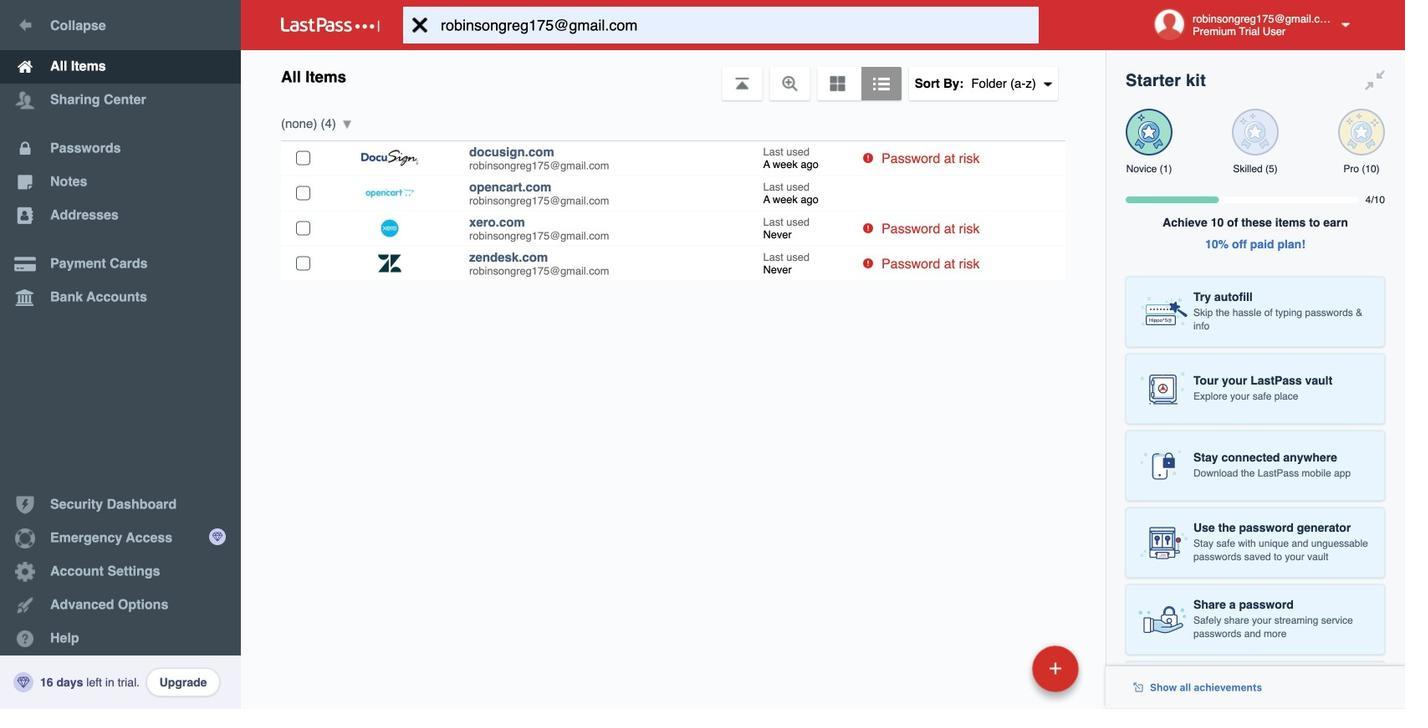 Task type: vqa. For each thing, say whether or not it's contained in the screenshot.
dialog
no



Task type: describe. For each thing, give the bounding box(es) containing it.
vault options navigation
[[241, 50, 1106, 100]]

clear search image
[[403, 7, 437, 43]]

search my vault text field
[[403, 7, 1072, 43]]

main navigation navigation
[[0, 0, 241, 709]]



Task type: locate. For each thing, give the bounding box(es) containing it.
Search search field
[[403, 7, 1072, 43]]

lastpass image
[[281, 18, 380, 33]]

new item element
[[917, 645, 1085, 693]]

new item navigation
[[917, 641, 1089, 709]]



